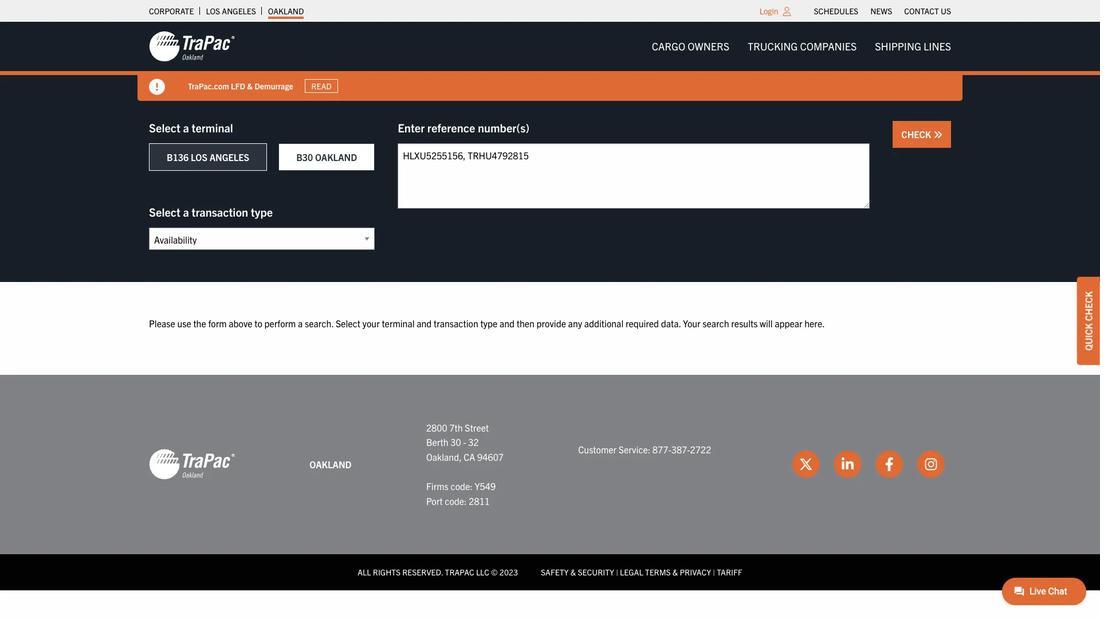 Task type: describe. For each thing, give the bounding box(es) containing it.
provide
[[537, 318, 566, 329]]

shipping lines link
[[866, 35, 961, 58]]

1 and from the left
[[417, 318, 432, 329]]

then
[[517, 318, 535, 329]]

select for select a terminal
[[149, 120, 180, 135]]

los angeles
[[206, 6, 256, 16]]

privacy
[[680, 567, 711, 577]]

select for select a transaction type
[[149, 205, 180, 219]]

read
[[311, 81, 332, 91]]

los angeles link
[[206, 3, 256, 19]]

additional
[[584, 318, 624, 329]]

check inside button
[[902, 128, 934, 140]]

1 oakland image from the top
[[149, 30, 235, 62]]

oakland inside footer
[[310, 458, 352, 470]]

quick
[[1083, 323, 1095, 351]]

service:
[[619, 444, 651, 455]]

0 vertical spatial angeles
[[222, 6, 256, 16]]

quick check link
[[1078, 277, 1100, 365]]

port
[[426, 495, 443, 506]]

companies
[[800, 40, 857, 53]]

contact
[[905, 6, 939, 16]]

above
[[229, 318, 252, 329]]

menu bar containing schedules
[[808, 3, 957, 19]]

0 vertical spatial transaction
[[192, 205, 248, 219]]

2023
[[500, 567, 518, 577]]

trucking companies
[[748, 40, 857, 53]]

2 vertical spatial select
[[336, 318, 360, 329]]

solid image inside banner
[[149, 79, 165, 95]]

contact us
[[905, 6, 951, 16]]

select a terminal
[[149, 120, 233, 135]]

2 oakland image from the top
[[149, 448, 235, 481]]

tariff link
[[717, 567, 743, 577]]

firms
[[426, 480, 449, 492]]

schedules link
[[814, 3, 859, 19]]

2 horizontal spatial &
[[673, 567, 678, 577]]

& inside banner
[[247, 81, 253, 91]]

1 vertical spatial los
[[191, 151, 207, 163]]

94607
[[477, 451, 504, 462]]

1 vertical spatial code:
[[445, 495, 467, 506]]

cargo
[[652, 40, 686, 53]]

customer service: 877-387-2722
[[578, 444, 712, 455]]

877-
[[653, 444, 672, 455]]

1 vertical spatial oakland
[[315, 151, 357, 163]]

reserved.
[[402, 567, 443, 577]]

387-
[[672, 444, 690, 455]]

1 horizontal spatial &
[[571, 567, 576, 577]]

cargo owners
[[652, 40, 730, 53]]

enter reference number(s)
[[398, 120, 530, 135]]

b30 oakland
[[296, 151, 357, 163]]

appear
[[775, 318, 803, 329]]

check button
[[893, 121, 951, 148]]

berth
[[426, 436, 449, 448]]

owners
[[688, 40, 730, 53]]

b136
[[167, 151, 189, 163]]

to
[[255, 318, 262, 329]]

32
[[468, 436, 479, 448]]

trucking
[[748, 40, 798, 53]]

schedules
[[814, 6, 859, 16]]

1 vertical spatial terminal
[[382, 318, 415, 329]]

required
[[626, 318, 659, 329]]

safety & security link
[[541, 567, 614, 577]]

7th
[[450, 422, 463, 433]]

1 vertical spatial transaction
[[434, 318, 478, 329]]

footer containing 2800 7th street
[[0, 375, 1100, 590]]

read link
[[305, 79, 338, 93]]

shipping
[[875, 40, 922, 53]]

1 vertical spatial type
[[481, 318, 498, 329]]

safety
[[541, 567, 569, 577]]

2811
[[469, 495, 490, 506]]

30
[[451, 436, 461, 448]]

search
[[703, 318, 729, 329]]

results
[[732, 318, 758, 329]]

2800
[[426, 422, 447, 433]]

corporate link
[[149, 3, 194, 19]]

b30
[[296, 151, 313, 163]]

0 vertical spatial los
[[206, 6, 220, 16]]

customer
[[578, 444, 617, 455]]

use
[[177, 318, 191, 329]]

login link
[[760, 6, 779, 16]]

rights
[[373, 567, 401, 577]]



Task type: locate. For each thing, give the bounding box(es) containing it.
light image
[[783, 7, 791, 16]]

legal
[[620, 567, 643, 577]]

street
[[465, 422, 489, 433]]

your
[[363, 318, 380, 329]]

0 vertical spatial solid image
[[149, 79, 165, 95]]

a for terminal
[[183, 120, 189, 135]]

tariff
[[717, 567, 743, 577]]

us
[[941, 6, 951, 16]]

search.
[[305, 318, 334, 329]]

a left search.
[[298, 318, 303, 329]]

y549
[[475, 480, 496, 492]]

2 and from the left
[[500, 318, 515, 329]]

0 vertical spatial terminal
[[192, 120, 233, 135]]

1 horizontal spatial check
[[1083, 291, 1095, 321]]

enter
[[398, 120, 425, 135]]

lines
[[924, 40, 951, 53]]

cargo owners link
[[643, 35, 739, 58]]

2 vertical spatial a
[[298, 318, 303, 329]]

footer
[[0, 375, 1100, 590]]

the
[[193, 318, 206, 329]]

2 vertical spatial oakland
[[310, 458, 352, 470]]

menu bar containing cargo owners
[[643, 35, 961, 58]]

your
[[683, 318, 701, 329]]

solid image inside check button
[[934, 130, 943, 139]]

& right terms in the right bottom of the page
[[673, 567, 678, 577]]

los right corporate link
[[206, 6, 220, 16]]

0 horizontal spatial transaction
[[192, 205, 248, 219]]

form
[[208, 318, 227, 329]]

1 horizontal spatial transaction
[[434, 318, 478, 329]]

solid image
[[149, 79, 165, 95], [934, 130, 943, 139]]

banner containing cargo owners
[[0, 22, 1100, 101]]

1 horizontal spatial terminal
[[382, 318, 415, 329]]

|
[[616, 567, 618, 577], [713, 567, 715, 577]]

1 horizontal spatial solid image
[[934, 130, 943, 139]]

code:
[[451, 480, 473, 492], [445, 495, 467, 506]]

corporate
[[149, 6, 194, 16]]

2722
[[690, 444, 712, 455]]

trapac.com lfd & demurrage
[[188, 81, 293, 91]]

angeles down "select a terminal"
[[210, 151, 249, 163]]

0 vertical spatial oakland
[[268, 6, 304, 16]]

los right b136
[[191, 151, 207, 163]]

terminal up b136 los angeles
[[192, 120, 233, 135]]

quick check
[[1083, 291, 1095, 351]]

perform
[[264, 318, 296, 329]]

&
[[247, 81, 253, 91], [571, 567, 576, 577], [673, 567, 678, 577]]

select left your at the bottom left of page
[[336, 318, 360, 329]]

1 horizontal spatial and
[[500, 318, 515, 329]]

0 horizontal spatial |
[[616, 567, 618, 577]]

and right your at the bottom left of page
[[417, 318, 432, 329]]

lfd
[[231, 81, 245, 91]]

transaction
[[192, 205, 248, 219], [434, 318, 478, 329]]

angeles left oakland link
[[222, 6, 256, 16]]

firms code:  y549 port code:  2811
[[426, 480, 496, 506]]

reference
[[427, 120, 475, 135]]

1 vertical spatial solid image
[[934, 130, 943, 139]]

login
[[760, 6, 779, 16]]

select up b136
[[149, 120, 180, 135]]

oakland
[[268, 6, 304, 16], [315, 151, 357, 163], [310, 458, 352, 470]]

select a transaction type
[[149, 205, 273, 219]]

oakland link
[[268, 3, 304, 19]]

all rights reserved. trapac llc © 2023
[[358, 567, 518, 577]]

data.
[[661, 318, 681, 329]]

1 | from the left
[[616, 567, 618, 577]]

any
[[568, 318, 582, 329]]

terminal right your at the bottom left of page
[[382, 318, 415, 329]]

a down b136
[[183, 205, 189, 219]]

©
[[491, 567, 498, 577]]

0 vertical spatial oakland image
[[149, 30, 235, 62]]

number(s)
[[478, 120, 530, 135]]

terms
[[645, 567, 671, 577]]

a up b136
[[183, 120, 189, 135]]

0 vertical spatial code:
[[451, 480, 473, 492]]

demurrage
[[255, 81, 293, 91]]

ca
[[464, 451, 475, 462]]

trapac.com
[[188, 81, 229, 91]]

all
[[358, 567, 371, 577]]

2800 7th street berth 30 - 32 oakland, ca 94607
[[426, 422, 504, 462]]

0 vertical spatial check
[[902, 128, 934, 140]]

0 horizontal spatial type
[[251, 205, 273, 219]]

& right safety
[[571, 567, 576, 577]]

menu bar
[[808, 3, 957, 19], [643, 35, 961, 58]]

shipping lines
[[875, 40, 951, 53]]

contact us link
[[905, 3, 951, 19]]

banner
[[0, 22, 1100, 101]]

| left the legal
[[616, 567, 618, 577]]

Enter reference number(s) text field
[[398, 143, 870, 209]]

please
[[149, 318, 175, 329]]

1 vertical spatial a
[[183, 205, 189, 219]]

0 horizontal spatial and
[[417, 318, 432, 329]]

code: up 2811
[[451, 480, 473, 492]]

0 horizontal spatial terminal
[[192, 120, 233, 135]]

0 horizontal spatial &
[[247, 81, 253, 91]]

0 vertical spatial menu bar
[[808, 3, 957, 19]]

will
[[760, 318, 773, 329]]

a for transaction
[[183, 205, 189, 219]]

1 horizontal spatial type
[[481, 318, 498, 329]]

check
[[902, 128, 934, 140], [1083, 291, 1095, 321]]

news link
[[871, 3, 893, 19]]

0 horizontal spatial solid image
[[149, 79, 165, 95]]

here.
[[805, 318, 825, 329]]

code: right port
[[445, 495, 467, 506]]

0 vertical spatial a
[[183, 120, 189, 135]]

select down b136
[[149, 205, 180, 219]]

select
[[149, 120, 180, 135], [149, 205, 180, 219], [336, 318, 360, 329]]

trucking companies link
[[739, 35, 866, 58]]

trapac
[[445, 567, 474, 577]]

type
[[251, 205, 273, 219], [481, 318, 498, 329]]

legal terms & privacy link
[[620, 567, 711, 577]]

1 vertical spatial angeles
[[210, 151, 249, 163]]

2 | from the left
[[713, 567, 715, 577]]

news
[[871, 6, 893, 16]]

and left then at the left of the page
[[500, 318, 515, 329]]

please use the form above to perform a search. select your terminal and transaction type and then provide any additional required data. your search results will appear here.
[[149, 318, 825, 329]]

llc
[[476, 567, 490, 577]]

| left tariff link
[[713, 567, 715, 577]]

1 vertical spatial menu bar
[[643, 35, 961, 58]]

0 vertical spatial select
[[149, 120, 180, 135]]

1 vertical spatial oakland image
[[149, 448, 235, 481]]

1 horizontal spatial |
[[713, 567, 715, 577]]

oakland image
[[149, 30, 235, 62], [149, 448, 235, 481]]

oakland,
[[426, 451, 462, 462]]

0 vertical spatial type
[[251, 205, 273, 219]]

-
[[463, 436, 466, 448]]

& right lfd
[[247, 81, 253, 91]]

safety & security | legal terms & privacy | tariff
[[541, 567, 743, 577]]

b136 los angeles
[[167, 151, 249, 163]]

menu bar down light image at the top of the page
[[643, 35, 961, 58]]

1 vertical spatial select
[[149, 205, 180, 219]]

0 horizontal spatial check
[[902, 128, 934, 140]]

1 vertical spatial check
[[1083, 291, 1095, 321]]

security
[[578, 567, 614, 577]]

angeles
[[222, 6, 256, 16], [210, 151, 249, 163]]

menu bar up shipping
[[808, 3, 957, 19]]



Task type: vqa. For each thing, say whether or not it's contained in the screenshot.
left 'Pay'
no



